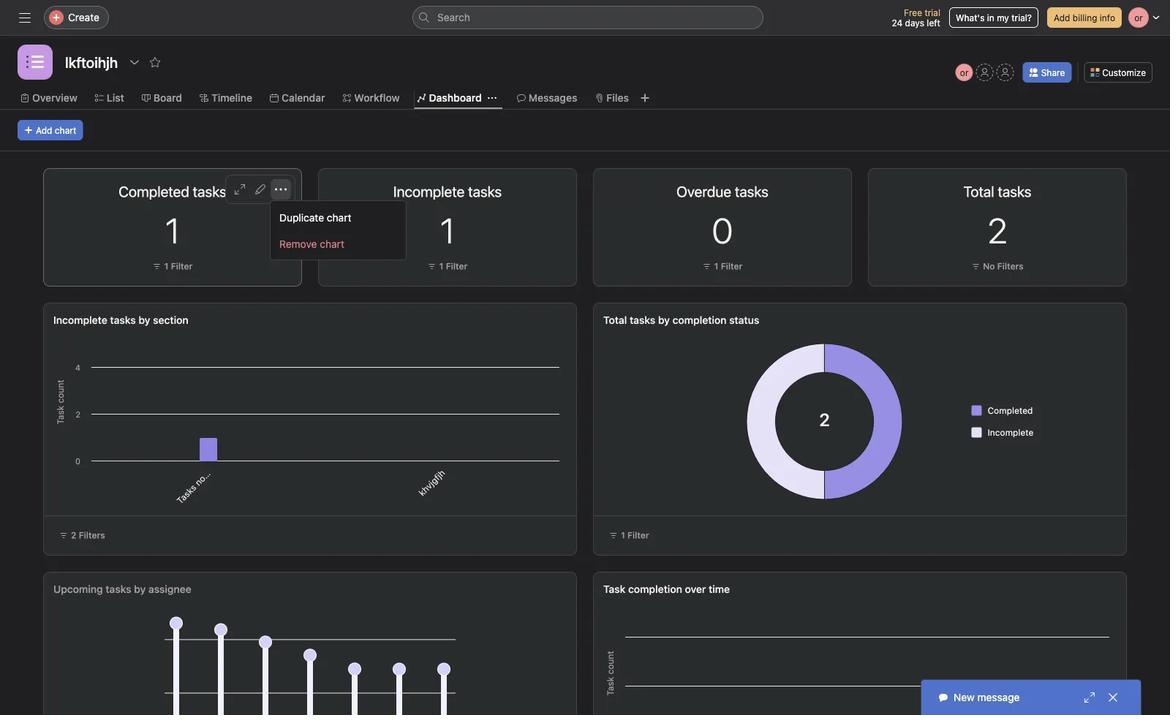 Task type: describe. For each thing, give the bounding box(es) containing it.
dashboard link
[[417, 90, 482, 106]]

search button
[[413, 6, 764, 29]]

left
[[927, 18, 941, 28]]

files link
[[595, 90, 629, 106]]

2 for 2
[[988, 210, 1008, 251]]

add tab image
[[639, 92, 651, 104]]

not
[[193, 471, 210, 488]]

khvjgfjh
[[417, 468, 447, 498]]

view chart image for 1
[[234, 184, 246, 195]]

section
[[216, 436, 245, 465]]

upcoming
[[53, 584, 103, 596]]

a
[[211, 459, 222, 470]]

new message
[[954, 692, 1020, 704]]

share
[[1042, 67, 1066, 78]]

free trial 24 days left
[[892, 7, 941, 28]]

create button
[[44, 6, 109, 29]]

tasks for by section
[[110, 314, 136, 326]]

tasks
[[175, 483, 198, 506]]

list
[[107, 92, 124, 104]]

messages
[[529, 92, 578, 104]]

in inside tasks not in a section
[[204, 464, 217, 477]]

completed
[[988, 406, 1033, 416]]

filter for overdue tasks
[[721, 261, 743, 271]]

close image
[[1108, 692, 1119, 704]]

completion
[[629, 584, 683, 596]]

chart for duplicate chart
[[327, 211, 352, 223]]

1 filter for incomplete tasks
[[439, 261, 468, 271]]

filter for completed tasks
[[171, 261, 193, 271]]

upcoming tasks by assignee
[[53, 584, 191, 596]]

incomplete for incomplete tasks by section
[[53, 314, 107, 326]]

timeline
[[211, 92, 252, 104]]

filters for no filters
[[998, 261, 1024, 271]]

or
[[961, 67, 969, 78]]

what's in my trial?
[[956, 12, 1032, 23]]

messages link
[[517, 90, 578, 106]]

trial
[[925, 7, 941, 18]]

completion status
[[673, 314, 760, 326]]

by section
[[139, 314, 189, 326]]

no filters
[[984, 261, 1024, 271]]

more actions image for 0
[[825, 184, 837, 195]]

incomplete tasks by section
[[53, 314, 189, 326]]

board link
[[142, 90, 182, 106]]

1 filter for overdue tasks
[[715, 261, 743, 271]]

overview link
[[20, 90, 77, 106]]

timeline link
[[200, 90, 252, 106]]

no filters button
[[968, 259, 1028, 274]]

total
[[604, 314, 627, 326]]

list link
[[95, 90, 124, 106]]

workflow link
[[343, 90, 400, 106]]



Task type: vqa. For each thing, say whether or not it's contained in the screenshot.
second VIEW CHART "icon" from right
yes



Task type: locate. For each thing, give the bounding box(es) containing it.
0 vertical spatial 2
[[988, 210, 1008, 251]]

filter
[[171, 261, 193, 271], [446, 261, 468, 271], [721, 261, 743, 271], [628, 530, 650, 541]]

0 vertical spatial add
[[1054, 12, 1071, 23]]

more actions image right edit chart image
[[825, 184, 837, 195]]

tasks
[[110, 314, 136, 326], [630, 314, 656, 326], [106, 584, 131, 596]]

in inside button
[[988, 12, 995, 23]]

view chart image left edit chart image
[[784, 184, 796, 195]]

1 horizontal spatial filters
[[998, 261, 1024, 271]]

tasks for by
[[630, 314, 656, 326]]

1 vertical spatial 2
[[71, 530, 76, 541]]

2 view chart image from the left
[[784, 184, 796, 195]]

2 up the upcoming
[[71, 530, 76, 541]]

2 for 2 filters
[[71, 530, 76, 541]]

0 horizontal spatial filters
[[79, 530, 105, 541]]

0 horizontal spatial in
[[204, 464, 217, 477]]

chart down duplicate chart link
[[320, 238, 345, 250]]

trial?
[[1012, 12, 1032, 23]]

filters for 2 filters
[[79, 530, 105, 541]]

task
[[604, 584, 626, 596]]

expand new message image
[[1084, 692, 1096, 704]]

search list box
[[413, 6, 764, 29]]

share button
[[1023, 62, 1072, 83]]

None text field
[[61, 49, 122, 75]]

create
[[68, 11, 99, 23]]

view chart image left edit chart icon
[[234, 184, 246, 195]]

more actions image
[[275, 184, 287, 195], [825, 184, 837, 195]]

2 inside button
[[71, 530, 76, 541]]

2 filters button
[[53, 525, 112, 546]]

0
[[712, 210, 734, 251]]

chart for remove chart
[[320, 238, 345, 250]]

2 more actions image from the left
[[825, 184, 837, 195]]

1 horizontal spatial add
[[1054, 12, 1071, 23]]

view chart image for 0
[[784, 184, 796, 195]]

more actions image right edit chart icon
[[275, 184, 287, 195]]

chart down overview
[[55, 125, 76, 135]]

board
[[154, 92, 182, 104]]

add billing info button
[[1048, 7, 1122, 28]]

days
[[906, 18, 925, 28]]

1 horizontal spatial 2
[[988, 210, 1008, 251]]

2
[[988, 210, 1008, 251], [71, 530, 76, 541]]

1 vertical spatial chart
[[327, 211, 352, 223]]

1 filter button
[[149, 259, 196, 274], [424, 259, 471, 274], [699, 259, 747, 274], [603, 525, 656, 546]]

add for add billing info
[[1054, 12, 1071, 23]]

add to starred image
[[149, 56, 161, 68]]

0 horizontal spatial 2
[[71, 530, 76, 541]]

completed tasks
[[119, 183, 227, 200]]

add down "overview" link
[[36, 125, 52, 135]]

my
[[997, 12, 1010, 23]]

1 view chart image from the left
[[234, 184, 246, 195]]

search
[[438, 11, 470, 23]]

0 horizontal spatial 1 button
[[165, 210, 180, 251]]

24
[[892, 18, 903, 28]]

duplicate chart
[[280, 211, 352, 223]]

1 button down completed tasks
[[165, 210, 180, 251]]

1 more actions image from the left
[[275, 184, 287, 195]]

chart for add chart
[[55, 125, 76, 135]]

incomplete for incomplete
[[988, 428, 1034, 438]]

chart inside button
[[55, 125, 76, 135]]

chart
[[55, 125, 76, 135], [327, 211, 352, 223], [320, 238, 345, 250]]

1 vertical spatial add
[[36, 125, 52, 135]]

add chart button
[[18, 120, 83, 140]]

1
[[165, 210, 180, 251], [440, 210, 455, 251], [164, 261, 169, 271], [439, 261, 444, 271], [715, 261, 719, 271], [621, 530, 625, 541]]

customize button
[[1085, 62, 1153, 83]]

filters
[[998, 261, 1024, 271], [79, 530, 105, 541]]

incomplete
[[53, 314, 107, 326], [988, 428, 1034, 438]]

tasks left by section
[[110, 314, 136, 326]]

0 horizontal spatial more actions image
[[275, 184, 287, 195]]

what's
[[956, 12, 985, 23]]

list image
[[26, 53, 44, 71]]

total tasks
[[964, 183, 1032, 200]]

1 horizontal spatial incomplete
[[988, 428, 1034, 438]]

filters inside button
[[998, 261, 1024, 271]]

calendar link
[[270, 90, 325, 106]]

1 filter for completed tasks
[[164, 261, 193, 271]]

remove chart
[[280, 238, 345, 250]]

free
[[904, 7, 923, 18]]

tasks left by on the right
[[630, 314, 656, 326]]

1 horizontal spatial more actions image
[[825, 184, 837, 195]]

customize
[[1103, 67, 1147, 78]]

filters right no at the right top of the page
[[998, 261, 1024, 271]]

0 horizontal spatial incomplete
[[53, 314, 107, 326]]

1 button down 'incomplete tasks'
[[440, 210, 455, 251]]

1 horizontal spatial view chart image
[[784, 184, 796, 195]]

edit chart image
[[255, 184, 266, 195]]

1 horizontal spatial in
[[988, 12, 995, 23]]

filters up the upcoming
[[79, 530, 105, 541]]

0 button
[[712, 210, 734, 251]]

add billing info
[[1054, 12, 1116, 23]]

2 1 button from the left
[[440, 210, 455, 251]]

remove chart link
[[271, 230, 406, 257]]

dashboard
[[429, 92, 482, 104]]

tasks for by assignee
[[106, 584, 131, 596]]

filter for incomplete tasks
[[446, 261, 468, 271]]

overview
[[32, 92, 77, 104]]

1 filter
[[164, 261, 193, 271], [439, 261, 468, 271], [715, 261, 743, 271], [621, 530, 650, 541]]

total tasks by completion status
[[604, 314, 760, 326]]

1 1 button from the left
[[165, 210, 180, 251]]

2 filters
[[71, 530, 105, 541]]

0 horizontal spatial view chart image
[[234, 184, 246, 195]]

1 filter button for completed tasks
[[149, 259, 196, 274]]

1 filter button for overdue tasks
[[699, 259, 747, 274]]

add
[[1054, 12, 1071, 23], [36, 125, 52, 135]]

more actions image for 1
[[275, 184, 287, 195]]

calendar
[[282, 92, 325, 104]]

0 vertical spatial in
[[988, 12, 995, 23]]

add left billing
[[1054, 12, 1071, 23]]

0 vertical spatial chart
[[55, 125, 76, 135]]

expand sidebar image
[[19, 12, 31, 23]]

show options image
[[129, 56, 141, 68]]

2 button
[[988, 210, 1008, 251]]

add chart
[[36, 125, 76, 135]]

0 horizontal spatial add
[[36, 125, 52, 135]]

no
[[984, 261, 995, 271]]

what's in my trial? button
[[950, 7, 1039, 28]]

duplicate
[[280, 211, 324, 223]]

0 vertical spatial incomplete
[[53, 314, 107, 326]]

0 vertical spatial filters
[[998, 261, 1024, 271]]

incomplete tasks
[[394, 183, 502, 200]]

1 horizontal spatial 1 button
[[440, 210, 455, 251]]

duplicate chart link
[[271, 204, 406, 230]]

task completion over time
[[604, 584, 730, 596]]

or button
[[956, 64, 974, 81]]

2 vertical spatial chart
[[320, 238, 345, 250]]

1 vertical spatial filters
[[79, 530, 105, 541]]

add for add chart
[[36, 125, 52, 135]]

tasks not in a section
[[175, 436, 245, 506]]

workflow
[[354, 92, 400, 104]]

2 up no filters button
[[988, 210, 1008, 251]]

view chart image
[[234, 184, 246, 195], [784, 184, 796, 195]]

over time
[[685, 584, 730, 596]]

1 vertical spatial incomplete
[[988, 428, 1034, 438]]

files
[[607, 92, 629, 104]]

1 button for incomplete tasks
[[440, 210, 455, 251]]

remove
[[280, 238, 317, 250]]

chart up remove chart link
[[327, 211, 352, 223]]

tasks right the upcoming
[[106, 584, 131, 596]]

1 button
[[165, 210, 180, 251], [440, 210, 455, 251]]

1 filter button for incomplete tasks
[[424, 259, 471, 274]]

in
[[988, 12, 995, 23], [204, 464, 217, 477]]

by assignee
[[134, 584, 191, 596]]

overdue tasks
[[677, 183, 769, 200]]

tab actions image
[[488, 94, 497, 102]]

1 vertical spatial in
[[204, 464, 217, 477]]

1 button for completed tasks
[[165, 210, 180, 251]]

billing
[[1073, 12, 1098, 23]]

edit chart image
[[805, 184, 817, 195]]

by
[[658, 314, 670, 326]]

filters inside button
[[79, 530, 105, 541]]

info
[[1100, 12, 1116, 23]]



